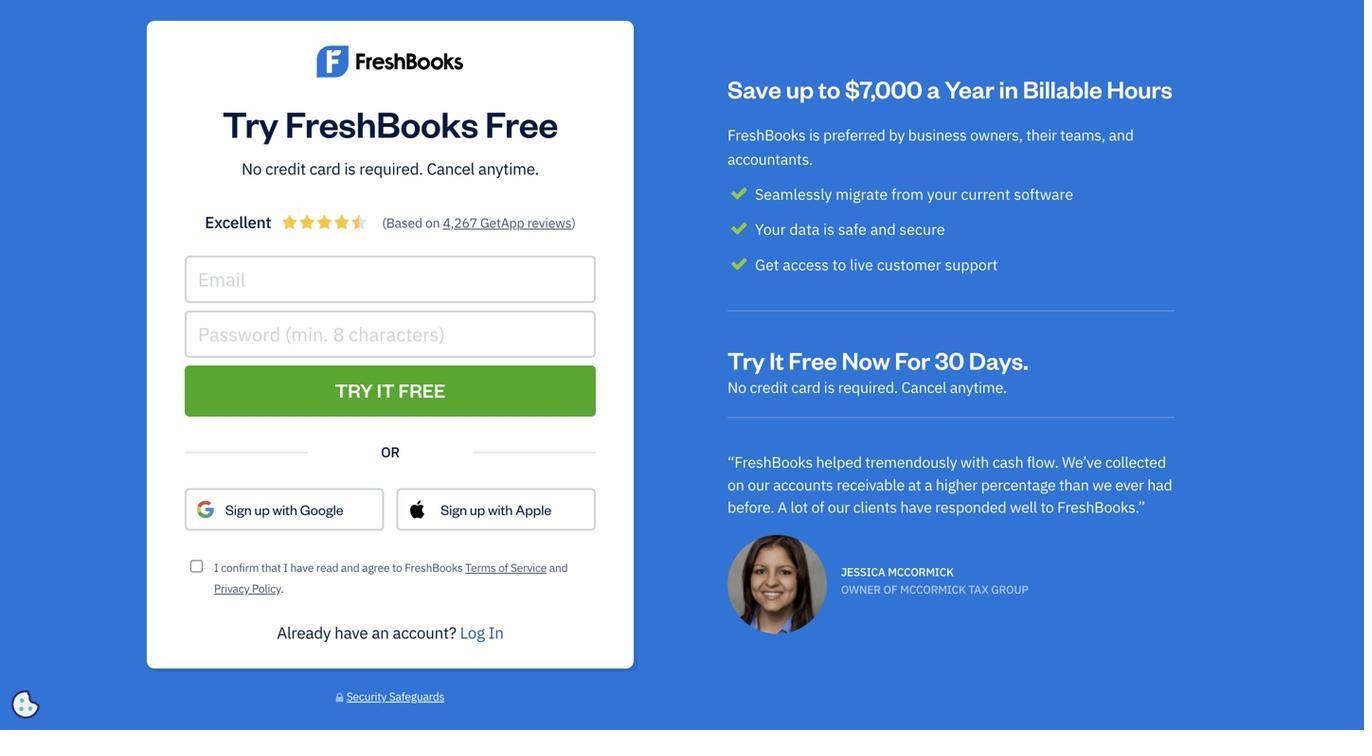 Task type: locate. For each thing, give the bounding box(es) containing it.
anytime.
[[478, 158, 539, 179], [950, 377, 1007, 397]]

0 horizontal spatial free
[[398, 378, 446, 403]]

no
[[242, 158, 262, 179], [728, 377, 746, 397]]

0 vertical spatial a
[[927, 73, 940, 104]]

up right save
[[786, 73, 814, 104]]

mccormick
[[888, 565, 954, 580], [900, 582, 966, 598]]

free
[[485, 100, 558, 146], [789, 344, 837, 376], [398, 378, 446, 403]]

free inside "try it free now for 30 days. no credit card is required. cancel anytime."
[[789, 344, 837, 376]]

of right the terms
[[499, 560, 508, 576]]

lock icon image
[[336, 692, 344, 703]]

2 vertical spatial try
[[335, 378, 373, 403]]

freshbooks
[[285, 100, 478, 146], [728, 125, 806, 145], [405, 560, 463, 576]]

2 horizontal spatial with
[[961, 453, 989, 472]]

1 vertical spatial of
[[499, 560, 508, 576]]

1 sign from the left
[[225, 501, 252, 519]]

it for try it free
[[377, 378, 395, 403]]

1 vertical spatial mccormick
[[900, 582, 966, 598]]

have
[[900, 497, 932, 517], [290, 560, 314, 576], [335, 622, 368, 643]]

no up excellent
[[242, 158, 262, 179]]

"freshbooks
[[728, 453, 813, 472]]

and right teams,
[[1109, 125, 1134, 145]]

0 horizontal spatial i
[[214, 560, 218, 576]]

reviews
[[527, 214, 572, 231]]

is inside "try it free now for 30 days. no credit card is required. cancel anytime."
[[824, 377, 835, 397]]

our left clients
[[828, 497, 850, 517]]

0 horizontal spatial our
[[748, 475, 770, 495]]

1 vertical spatial cancel
[[902, 377, 947, 397]]

0 vertical spatial credit
[[265, 158, 306, 179]]

1 vertical spatial try
[[728, 344, 765, 376]]

i
[[214, 560, 218, 576], [283, 560, 288, 576]]

have left an on the left of page
[[335, 622, 368, 643]]

1 horizontal spatial of
[[811, 497, 824, 517]]

anytime. down days.
[[950, 377, 1007, 397]]

1 vertical spatial required.
[[838, 377, 898, 397]]

to left live
[[833, 255, 846, 275]]

2 horizontal spatial free
[[789, 344, 837, 376]]

to right well
[[1041, 497, 1054, 517]]

a inside "freshbooks helped tremendously with cash flow. we've collected on our accounts receivable at a higher percentage than we ever had before. a lot of our clients have responded well to freshbooks."
[[925, 475, 933, 495]]

1 horizontal spatial with
[[488, 501, 513, 519]]

with for sign up with apple
[[488, 501, 513, 519]]

free for try it free
[[398, 378, 446, 403]]

your data is safe and secure
[[755, 220, 945, 239]]

0 vertical spatial card
[[310, 158, 341, 179]]

have inside i confirm that i have read and agree to freshbooks terms of service and privacy policy .
[[290, 560, 314, 576]]

0 horizontal spatial with
[[273, 501, 297, 519]]

required. down try freshbooks free
[[359, 158, 423, 179]]

or
[[381, 443, 400, 462]]

up inside button
[[254, 501, 270, 519]]

google logo image
[[196, 487, 215, 532]]

save up to $7,000 a year in billable hours
[[728, 73, 1173, 104]]

0 horizontal spatial try
[[223, 100, 278, 146]]

try inside "try it free now for 30 days. no credit card is required. cancel anytime."
[[728, 344, 765, 376]]

sign inside button
[[225, 501, 252, 519]]

read
[[316, 560, 339, 576]]

2 horizontal spatial have
[[900, 497, 932, 517]]

freshbooks up "accountants." at the right top of page
[[728, 125, 806, 145]]

terms of service link
[[465, 560, 547, 576]]

1 horizontal spatial on
[[728, 475, 744, 495]]

tax
[[969, 582, 989, 598]]

with inside button
[[273, 501, 297, 519]]

well
[[1010, 497, 1037, 517]]

year
[[945, 73, 995, 104]]

1 horizontal spatial credit
[[750, 377, 788, 397]]

up for google
[[254, 501, 270, 519]]

1 vertical spatial it
[[377, 378, 395, 403]]

2 vertical spatial free
[[398, 378, 446, 403]]

1 horizontal spatial sign
[[441, 501, 467, 519]]

1 vertical spatial free
[[789, 344, 837, 376]]

1 vertical spatial a
[[925, 475, 933, 495]]

collected
[[1105, 453, 1166, 472]]

0 vertical spatial free
[[485, 100, 558, 146]]

1 horizontal spatial i
[[283, 560, 288, 576]]

and right 'safe'
[[870, 220, 896, 239]]

freshbooks up the no credit card is required. cancel anytime.
[[285, 100, 478, 146]]

sign inside button
[[441, 501, 467, 519]]

0 vertical spatial have
[[900, 497, 932, 517]]

0 horizontal spatial no
[[242, 158, 262, 179]]

2 horizontal spatial try
[[728, 344, 765, 376]]

1 vertical spatial on
[[728, 475, 744, 495]]

credit up "freshbooks
[[750, 377, 788, 397]]

had
[[1148, 475, 1173, 495]]

to right agree
[[392, 560, 402, 576]]

with left google
[[273, 501, 297, 519]]

security safeguards link
[[336, 684, 445, 710]]

"freshbooks helped tremendously with cash flow. we've collected on our accounts receivable at a higher percentage than we ever had before. a lot of our clients have responded well to freshbooks."
[[728, 453, 1173, 517]]

is up helped
[[824, 377, 835, 397]]

anytime. up getapp
[[478, 158, 539, 179]]

0 horizontal spatial cancel
[[427, 158, 475, 179]]

sign
[[225, 501, 252, 519], [441, 501, 467, 519]]

mccormick left tax
[[900, 582, 966, 598]]

it left now
[[769, 344, 784, 376]]

1 horizontal spatial no
[[728, 377, 746, 397]]

0 horizontal spatial up
[[254, 501, 270, 519]]

0 horizontal spatial of
[[499, 560, 508, 576]]

free inside button
[[398, 378, 446, 403]]

0 vertical spatial try
[[223, 100, 278, 146]]

0 horizontal spatial card
[[310, 158, 341, 179]]

with inside button
[[488, 501, 513, 519]]

1 vertical spatial anytime.
[[950, 377, 1007, 397]]

cookie consent banner dialog
[[14, 497, 298, 716]]

to
[[818, 73, 840, 104], [833, 255, 846, 275], [1041, 497, 1054, 517], [392, 560, 402, 576]]

from
[[892, 184, 924, 204]]

up right google logo
[[254, 501, 270, 519]]

a right at
[[925, 475, 933, 495]]

1 vertical spatial no
[[728, 377, 746, 397]]

try it free now for 30 days. no credit card is required. cancel anytime.
[[728, 344, 1028, 397]]

and right read
[[341, 560, 360, 576]]

Email email field
[[185, 256, 596, 303]]

i right that
[[283, 560, 288, 576]]

1 i from the left
[[214, 560, 218, 576]]

is
[[809, 125, 820, 145], [344, 158, 356, 179], [823, 220, 835, 239], [824, 377, 835, 397]]

of
[[811, 497, 824, 517], [499, 560, 508, 576], [884, 582, 898, 598]]

receivable
[[837, 475, 905, 495]]

required.
[[359, 158, 423, 179], [838, 377, 898, 397]]

in
[[999, 73, 1018, 104]]

card up helped
[[791, 377, 821, 397]]

2 sign from the left
[[441, 501, 467, 519]]

a
[[927, 73, 940, 104], [925, 475, 933, 495]]

cancel up 4,267 at the left
[[427, 158, 475, 179]]

credit inside "try it free now for 30 days. no credit card is required. cancel anytime."
[[750, 377, 788, 397]]

on up the before.
[[728, 475, 744, 495]]

on
[[425, 214, 440, 231], [728, 475, 744, 495]]

data
[[790, 220, 820, 239]]

it for try it free now for 30 days. no credit card is required. cancel anytime.
[[769, 344, 784, 376]]

i left confirm
[[214, 560, 218, 576]]

1 vertical spatial card
[[791, 377, 821, 397]]

1 horizontal spatial it
[[769, 344, 784, 376]]

with for sign up with google
[[273, 501, 297, 519]]

their
[[1026, 125, 1057, 145]]

0 vertical spatial on
[[425, 214, 440, 231]]

1 horizontal spatial anytime.
[[950, 377, 1007, 397]]

live
[[850, 255, 874, 275]]

service
[[511, 560, 547, 576]]

with
[[961, 453, 989, 472], [273, 501, 297, 519], [488, 501, 513, 519]]

required. down now
[[838, 377, 898, 397]]

free for try freshbooks free
[[485, 100, 558, 146]]

accountants.
[[728, 149, 813, 169]]

1 horizontal spatial free
[[485, 100, 558, 146]]

it inside "try it free now for 30 days. no credit card is required. cancel anytime."
[[769, 344, 784, 376]]

terms
[[465, 560, 496, 576]]

it down password (min. 8 characters) password field
[[377, 378, 395, 403]]

log
[[460, 622, 485, 643]]

on inside "freshbooks helped tremendously with cash flow. we've collected on our accounts receivable at a higher percentage than we ever had before. a lot of our clients have responded well to freshbooks."
[[728, 475, 744, 495]]

is left preferred
[[809, 125, 820, 145]]

for
[[895, 344, 930, 376]]

is left 'safe'
[[823, 220, 835, 239]]

1 horizontal spatial try
[[335, 378, 373, 403]]

credit
[[265, 158, 306, 179], [750, 377, 788, 397]]

and right service
[[549, 560, 568, 576]]

on left 4,267 at the left
[[425, 214, 440, 231]]

2 horizontal spatial up
[[786, 73, 814, 104]]

up inside button
[[470, 501, 485, 519]]

try inside button
[[335, 378, 373, 403]]

card up the 4.5 stars 'image'
[[310, 158, 341, 179]]

of inside "freshbooks helped tremendously with cash flow. we've collected on our accounts receivable at a higher percentage than we ever had before. a lot of our clients have responded well to freshbooks."
[[811, 497, 824, 517]]

0 vertical spatial mccormick
[[888, 565, 954, 580]]

0 horizontal spatial it
[[377, 378, 395, 403]]

1 horizontal spatial up
[[470, 501, 485, 519]]

helped
[[816, 453, 862, 472]]

Password (min. 8 characters) password field
[[185, 311, 596, 358]]

migrate
[[836, 184, 888, 204]]

sign right the apple logo
[[441, 501, 467, 519]]

1 horizontal spatial have
[[335, 622, 368, 643]]

4.5 stars image
[[283, 215, 367, 229]]

1 vertical spatial credit
[[750, 377, 788, 397]]

our
[[748, 475, 770, 495], [828, 497, 850, 517]]

to inside i confirm that i have read and agree to freshbooks terms of service and privacy policy .
[[392, 560, 402, 576]]

jessica mccormick owner of mccormick tax group
[[841, 565, 1029, 598]]

no up "freshbooks
[[728, 377, 746, 397]]

0 vertical spatial no
[[242, 158, 262, 179]]

credit up the 4.5 stars 'image'
[[265, 158, 306, 179]]

0 horizontal spatial sign
[[225, 501, 252, 519]]

your
[[755, 220, 786, 239]]

have left read
[[290, 560, 314, 576]]

hours
[[1107, 73, 1173, 104]]

owners,
[[970, 125, 1023, 145]]

try
[[223, 100, 278, 146], [728, 344, 765, 376], [335, 378, 373, 403]]

we've
[[1062, 453, 1102, 472]]

of right owner
[[884, 582, 898, 598]]

of right lot
[[811, 497, 824, 517]]

0 vertical spatial anytime.
[[478, 158, 539, 179]]

up left apple
[[470, 501, 485, 519]]

sign for sign up with apple
[[441, 501, 467, 519]]

0 vertical spatial of
[[811, 497, 824, 517]]

2 vertical spatial of
[[884, 582, 898, 598]]

0 vertical spatial it
[[769, 344, 784, 376]]

0 vertical spatial required.
[[359, 158, 423, 179]]

sign right google logo
[[225, 501, 252, 519]]

our up the before.
[[748, 475, 770, 495]]

with left apple
[[488, 501, 513, 519]]

cancel
[[427, 158, 475, 179], [902, 377, 947, 397]]

cancel down for
[[902, 377, 947, 397]]

to up preferred
[[818, 73, 840, 104]]

0 horizontal spatial have
[[290, 560, 314, 576]]

1 horizontal spatial required.
[[838, 377, 898, 397]]

a left the year on the right of the page
[[927, 73, 940, 104]]

higher
[[936, 475, 978, 495]]

flow.
[[1027, 453, 1059, 472]]

2 horizontal spatial of
[[884, 582, 898, 598]]

security
[[347, 689, 387, 704]]

1 horizontal spatial card
[[791, 377, 821, 397]]

up for apple
[[470, 501, 485, 519]]

(based on 4,267 getapp reviews )
[[382, 214, 576, 231]]

preferred
[[823, 125, 886, 145]]

log in link
[[460, 622, 504, 643]]

jessica
[[841, 565, 886, 580]]

None checkbox
[[190, 560, 203, 573]]

get
[[755, 255, 779, 275]]

1 horizontal spatial our
[[828, 497, 850, 517]]

with up higher at the bottom right of page
[[961, 453, 989, 472]]

1 vertical spatial have
[[290, 560, 314, 576]]

secure
[[900, 220, 945, 239]]

2 vertical spatial have
[[335, 622, 368, 643]]

1 horizontal spatial cancel
[[902, 377, 947, 397]]

cookie preferences image
[[11, 691, 40, 719]]

up
[[786, 73, 814, 104], [254, 501, 270, 519], [470, 501, 485, 519]]

it inside button
[[377, 378, 395, 403]]

try for try it free
[[335, 378, 373, 403]]

mccormick right jessica
[[888, 565, 954, 580]]

freshbooks left the terms
[[405, 560, 463, 576]]

have down at
[[900, 497, 932, 517]]



Task type: vqa. For each thing, say whether or not it's contained in the screenshot.
have
yes



Task type: describe. For each thing, give the bounding box(es) containing it.
try for try it free now for 30 days. no credit card is required. cancel anytime.
[[728, 344, 765, 376]]

0 vertical spatial cancel
[[427, 158, 475, 179]]

sign up with apple button
[[397, 488, 596, 531]]

percentage
[[981, 475, 1056, 495]]

account?
[[393, 622, 456, 643]]

0 horizontal spatial credit
[[265, 158, 306, 179]]

.
[[281, 581, 284, 596]]

with inside "freshbooks helped tremendously with cash flow. we've collected on our accounts receivable at a higher percentage than we ever had before. a lot of our clients have responded well to freshbooks."
[[961, 453, 989, 472]]

tremendously
[[865, 453, 957, 472]]

excellent
[[205, 212, 271, 232]]

0 horizontal spatial on
[[425, 214, 440, 231]]

teams,
[[1060, 125, 1106, 145]]

safeguards
[[389, 689, 445, 704]]

0 horizontal spatial anytime.
[[478, 158, 539, 179]]

than
[[1059, 475, 1089, 495]]

up for $7,000
[[786, 73, 814, 104]]

sign for sign up with google
[[225, 501, 252, 519]]

no credit card is required. cancel anytime.
[[242, 158, 539, 179]]

seamlessly migrate from your current software
[[755, 184, 1074, 204]]

customer
[[877, 255, 941, 275]]

try for try freshbooks free
[[223, 100, 278, 146]]

clients
[[853, 497, 897, 517]]

owner
[[841, 582, 881, 598]]

already
[[277, 622, 331, 643]]

in
[[489, 622, 504, 643]]

group
[[991, 582, 1029, 598]]

$7,000
[[845, 73, 922, 104]]

and inside freshbooks is preferred by business owners, their teams, and accountants.
[[1109, 125, 1134, 145]]

security safeguards
[[347, 689, 445, 704]]

required. inside "try it free now for 30 days. no credit card is required. cancel anytime."
[[838, 377, 898, 397]]

i confirm that i have read and agree to freshbooks terms of service and privacy policy .
[[214, 560, 568, 596]]

a
[[778, 497, 787, 517]]

anytime. inside "try it free now for 30 days. no credit card is required. cancel anytime."
[[950, 377, 1007, 397]]

apple logo image
[[408, 500, 427, 520]]

privacy
[[214, 581, 250, 596]]

30
[[935, 344, 964, 376]]

of inside i confirm that i have read and agree to freshbooks terms of service and privacy policy .
[[499, 560, 508, 576]]

0 vertical spatial our
[[748, 475, 770, 495]]

billable
[[1023, 73, 1102, 104]]

no inside "try it free now for 30 days. no credit card is required. cancel anytime."
[[728, 377, 746, 397]]

try freshbooks free
[[223, 100, 558, 146]]

freshbooks inside freshbooks is preferred by business owners, their teams, and accountants.
[[728, 125, 806, 145]]

getapp
[[480, 214, 524, 231]]

now
[[842, 344, 890, 376]]

safe
[[838, 220, 867, 239]]

save
[[728, 73, 781, 104]]

current
[[961, 184, 1011, 204]]

freshbooks inside i confirm that i have read and agree to freshbooks terms of service and privacy policy .
[[405, 560, 463, 576]]

of inside jessica mccormick owner of mccormick tax group
[[884, 582, 898, 598]]

that
[[261, 560, 281, 576]]

before.
[[728, 497, 774, 517]]

your
[[927, 184, 957, 204]]

by
[[889, 125, 905, 145]]

seamlessly
[[755, 184, 832, 204]]

responded
[[935, 497, 1007, 517]]

software
[[1014, 184, 1074, 204]]

to inside "freshbooks helped tremendously with cash flow. we've collected on our accounts receivable at a higher percentage than we ever had before. a lot of our clients have responded well to freshbooks."
[[1041, 497, 1054, 517]]

try it free
[[335, 378, 446, 403]]

days.
[[969, 344, 1028, 376]]

have inside "freshbooks helped tremendously with cash flow. we've collected on our accounts receivable at a higher percentage than we ever had before. a lot of our clients have responded well to freshbooks."
[[900, 497, 932, 517]]

cash
[[993, 453, 1024, 472]]

agree
[[362, 560, 390, 576]]

support
[[945, 255, 998, 275]]

we
[[1093, 475, 1112, 495]]

0 horizontal spatial required.
[[359, 158, 423, 179]]

free for try it free now for 30 days. no credit card is required. cancel anytime.
[[789, 344, 837, 376]]

freshbooks is preferred by business owners, their teams, and accountants.
[[728, 125, 1134, 169]]

apple
[[516, 501, 552, 519]]

freshbooks logo image
[[317, 43, 464, 79]]

is up the 4.5 stars 'image'
[[344, 158, 356, 179]]

already have an account? log in
[[277, 622, 504, 643]]

2 i from the left
[[283, 560, 288, 576]]

an
[[372, 622, 389, 643]]

accounts
[[773, 475, 833, 495]]

ever
[[1116, 475, 1144, 495]]

get access to live customer support
[[755, 255, 998, 275]]

4,267
[[443, 214, 477, 231]]

at
[[908, 475, 921, 495]]

cancel inside "try it free now for 30 days. no credit card is required. cancel anytime."
[[902, 377, 947, 397]]

access
[[783, 255, 829, 275]]

1 vertical spatial our
[[828, 497, 850, 517]]

policy
[[252, 581, 281, 596]]

)
[[572, 214, 576, 231]]

(based
[[382, 214, 423, 231]]

sign up with apple
[[441, 501, 552, 519]]

business
[[908, 125, 967, 145]]

card inside "try it free now for 30 days. no credit card is required. cancel anytime."
[[791, 377, 821, 397]]

sign up with google button
[[185, 487, 384, 532]]

try it free button
[[185, 366, 596, 417]]

freshbooks."
[[1057, 497, 1145, 517]]

is inside freshbooks is preferred by business owners, their teams, and accountants.
[[809, 125, 820, 145]]

privacy policy link
[[214, 581, 281, 596]]

google
[[300, 501, 344, 519]]



